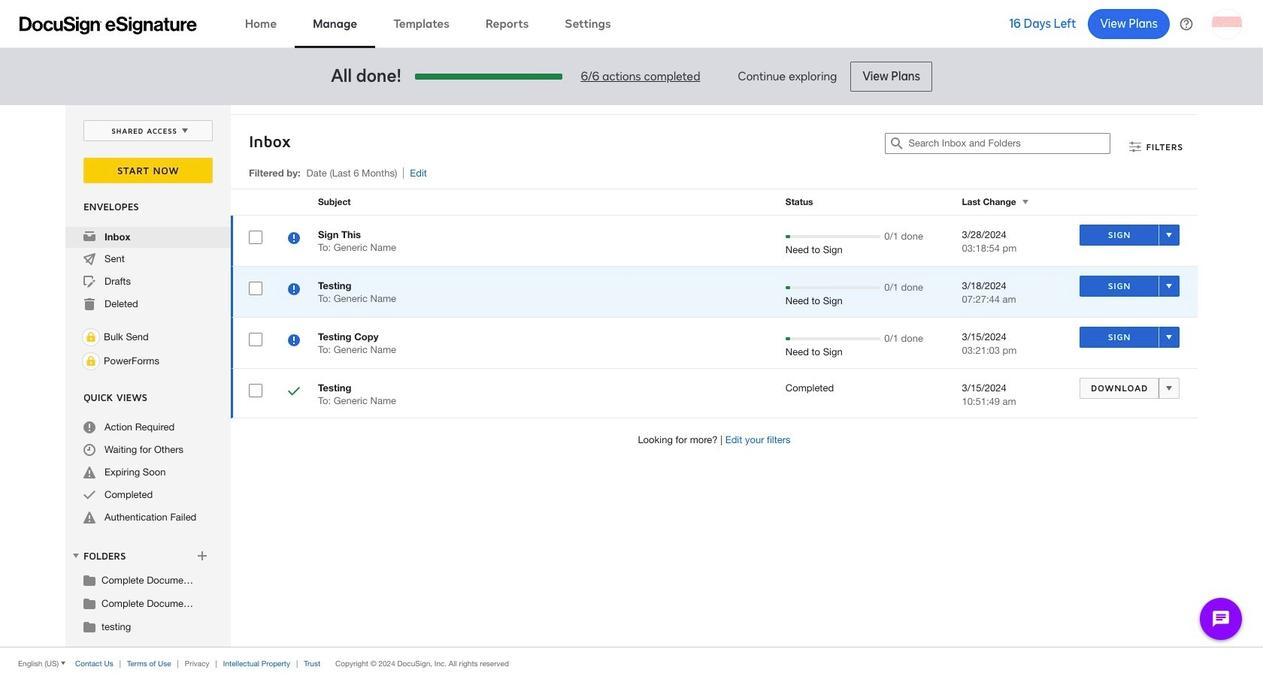 Task type: vqa. For each thing, say whether or not it's contained in the screenshot.
YOUR UPLOADED PROFILE IMAGE
yes



Task type: describe. For each thing, give the bounding box(es) containing it.
2 need to sign image from the top
[[288, 335, 300, 349]]

2 folder image from the top
[[83, 621, 95, 633]]

view folders image
[[70, 550, 82, 562]]

1 folder image from the top
[[83, 598, 95, 610]]

completed image
[[288, 386, 300, 400]]

action required image
[[83, 422, 95, 434]]

lock image
[[82, 329, 100, 347]]

lock image
[[82, 353, 100, 371]]

inbox image
[[83, 231, 95, 243]]

more info region
[[0, 647, 1263, 680]]



Task type: locate. For each thing, give the bounding box(es) containing it.
sent image
[[83, 253, 95, 265]]

alert image down completed icon
[[83, 512, 95, 524]]

alert image up completed icon
[[83, 467, 95, 479]]

completed image
[[83, 490, 95, 502]]

1 vertical spatial need to sign image
[[288, 335, 300, 349]]

need to sign image
[[288, 232, 300, 247]]

your uploaded profile image image
[[1212, 9, 1242, 39]]

secondary navigation region
[[65, 105, 1202, 647]]

docusign esignature image
[[20, 16, 197, 34]]

Search Inbox and Folders text field
[[909, 134, 1110, 153]]

0 vertical spatial alert image
[[83, 467, 95, 479]]

2 alert image from the top
[[83, 512, 95, 524]]

need to sign image up completed image
[[288, 335, 300, 349]]

folder image
[[83, 574, 95, 587]]

1 vertical spatial folder image
[[83, 621, 95, 633]]

0 vertical spatial need to sign image
[[288, 283, 300, 298]]

1 alert image from the top
[[83, 467, 95, 479]]

need to sign image
[[288, 283, 300, 298], [288, 335, 300, 349]]

folder image
[[83, 598, 95, 610], [83, 621, 95, 633]]

need to sign image down need to sign image
[[288, 283, 300, 298]]

draft image
[[83, 276, 95, 288]]

clock image
[[83, 444, 95, 456]]

1 vertical spatial alert image
[[83, 512, 95, 524]]

0 vertical spatial folder image
[[83, 598, 95, 610]]

1 need to sign image from the top
[[288, 283, 300, 298]]

trash image
[[83, 299, 95, 311]]

alert image
[[83, 467, 95, 479], [83, 512, 95, 524]]



